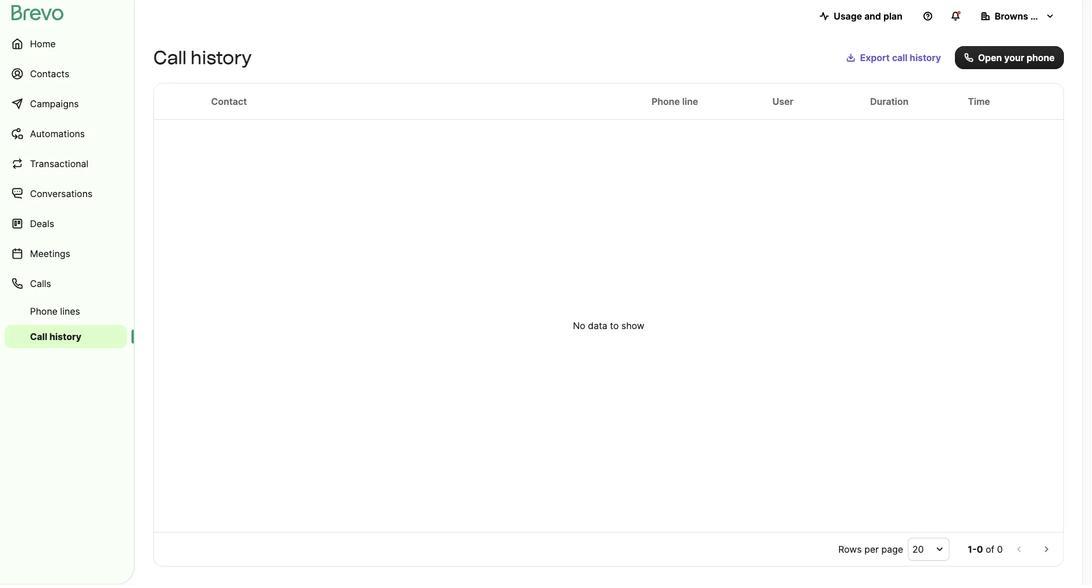 Task type: describe. For each thing, give the bounding box(es) containing it.
calls
[[30, 278, 51, 289]]

rows
[[839, 544, 862, 555]]

of
[[986, 544, 995, 555]]

contacts
[[30, 68, 69, 79]]

home
[[30, 38, 56, 49]]

usage
[[834, 10, 862, 22]]

per
[[865, 544, 879, 555]]

phone lines
[[30, 306, 80, 317]]

usage and plan
[[834, 10, 903, 22]]

export
[[860, 52, 890, 63]]

contact
[[211, 96, 247, 107]]

rows per page
[[839, 544, 903, 555]]

no data to show
[[573, 320, 645, 332]]

data
[[588, 320, 608, 332]]

meetings link
[[5, 240, 127, 268]]

user
[[773, 96, 794, 107]]

20
[[913, 544, 924, 555]]

contacts link
[[5, 60, 127, 88]]

phone line
[[652, 96, 698, 107]]

open your phone button
[[955, 46, 1064, 69]]

1 vertical spatial call history
[[30, 331, 81, 342]]

time
[[968, 96, 990, 107]]

call history link
[[5, 325, 127, 348]]

browns enterprise
[[995, 10, 1077, 22]]

automations link
[[5, 120, 127, 148]]

conversations link
[[5, 180, 127, 208]]



Task type: locate. For each thing, give the bounding box(es) containing it.
line
[[682, 96, 698, 107]]

0 right of
[[997, 544, 1003, 555]]

export call history button
[[837, 46, 951, 69]]

phone left line
[[652, 96, 680, 107]]

1 horizontal spatial 0
[[997, 544, 1003, 555]]

0 vertical spatial phone
[[652, 96, 680, 107]]

0 vertical spatial call
[[153, 46, 186, 69]]

automations
[[30, 128, 85, 139]]

campaigns link
[[5, 90, 127, 118]]

transactional link
[[5, 150, 127, 178]]

20 button
[[908, 538, 950, 561]]

1-
[[968, 544, 977, 555]]

call
[[892, 52, 908, 63]]

meetings
[[30, 248, 70, 259]]

history inside button
[[910, 52, 941, 63]]

lines
[[60, 306, 80, 317]]

browns
[[995, 10, 1028, 22]]

call history up contact
[[153, 46, 252, 69]]

call
[[153, 46, 186, 69], [30, 331, 47, 342]]

no
[[573, 320, 585, 332]]

deals link
[[5, 210, 127, 238]]

page
[[882, 544, 903, 555]]

phone
[[1027, 52, 1055, 63]]

duration
[[870, 96, 909, 107]]

usage and plan button
[[811, 5, 912, 28]]

history down "phone lines" link
[[49, 331, 81, 342]]

1 vertical spatial phone
[[30, 306, 58, 317]]

1 horizontal spatial history
[[191, 46, 252, 69]]

your
[[1005, 52, 1025, 63]]

1 horizontal spatial phone
[[652, 96, 680, 107]]

open
[[978, 52, 1002, 63]]

enterprise
[[1031, 10, 1077, 22]]

0 horizontal spatial 0
[[977, 544, 983, 555]]

browns enterprise button
[[972, 5, 1077, 28]]

phone lines link
[[5, 300, 127, 323]]

1-0 of 0
[[968, 544, 1003, 555]]

0 horizontal spatial history
[[49, 331, 81, 342]]

show
[[622, 320, 645, 332]]

campaigns
[[30, 98, 79, 109]]

2 0 from the left
[[997, 544, 1003, 555]]

history right call at the right top
[[910, 52, 941, 63]]

phone left lines on the left
[[30, 306, 58, 317]]

to
[[610, 320, 619, 332]]

1 vertical spatial call
[[30, 331, 47, 342]]

home link
[[5, 30, 127, 58]]

transactional
[[30, 158, 88, 169]]

0 left of
[[977, 544, 983, 555]]

conversations
[[30, 188, 93, 199]]

0 horizontal spatial call history
[[30, 331, 81, 342]]

phone
[[652, 96, 680, 107], [30, 306, 58, 317]]

deals
[[30, 218, 54, 229]]

1 horizontal spatial call history
[[153, 46, 252, 69]]

history
[[191, 46, 252, 69], [910, 52, 941, 63], [49, 331, 81, 342]]

2 horizontal spatial history
[[910, 52, 941, 63]]

call history
[[153, 46, 252, 69], [30, 331, 81, 342]]

history up contact
[[191, 46, 252, 69]]

dialog
[[1083, 0, 1091, 585]]

1 0 from the left
[[977, 544, 983, 555]]

open your phone
[[978, 52, 1055, 63]]

phone for phone line
[[652, 96, 680, 107]]

0 vertical spatial call history
[[153, 46, 252, 69]]

0
[[977, 544, 983, 555], [997, 544, 1003, 555]]

0 horizontal spatial call
[[30, 331, 47, 342]]

export call history
[[860, 52, 941, 63]]

1 horizontal spatial call
[[153, 46, 186, 69]]

plan
[[884, 10, 903, 22]]

0 horizontal spatial phone
[[30, 306, 58, 317]]

calls link
[[5, 270, 127, 298]]

and
[[865, 10, 881, 22]]

phone for phone lines
[[30, 306, 58, 317]]

call history down phone lines
[[30, 331, 81, 342]]



Task type: vqa. For each thing, say whether or not it's contained in the screenshot.
meetings link
yes



